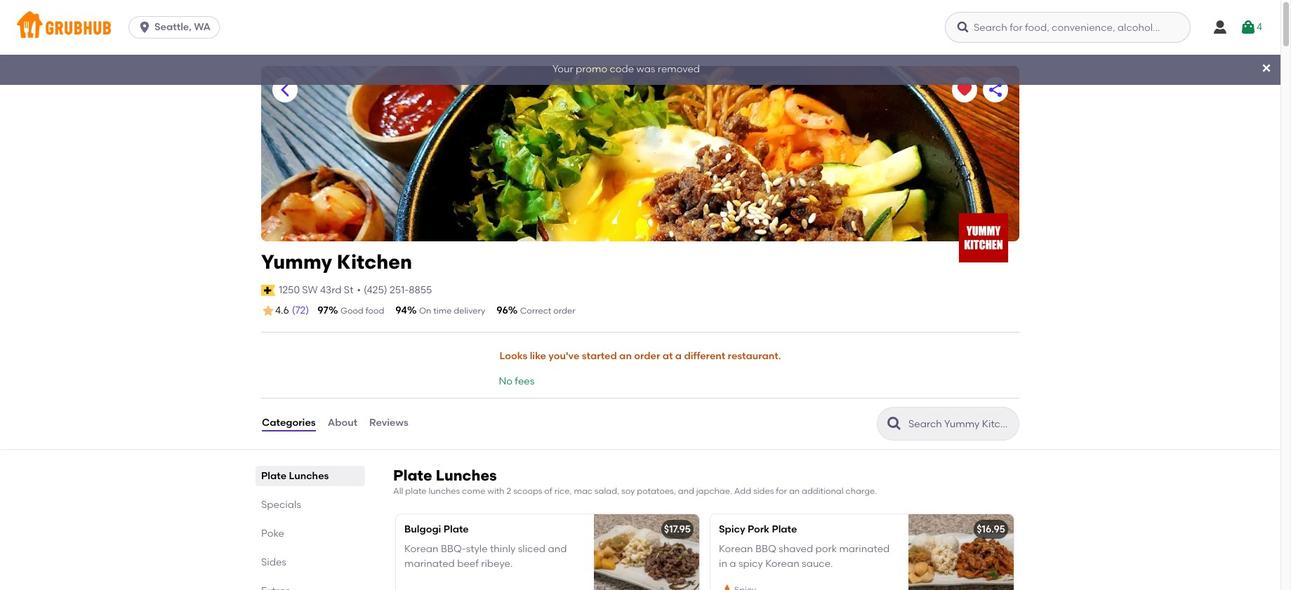 Task type: vqa. For each thing, say whether or not it's contained in the screenshot.
the It was average
no



Task type: locate. For each thing, give the bounding box(es) containing it.
svg image
[[1212, 19, 1229, 36], [1240, 19, 1257, 36], [956, 20, 970, 34], [1261, 62, 1272, 74]]

$17.95
[[664, 524, 691, 536]]

0 horizontal spatial marinated
[[404, 558, 455, 570]]

you've
[[549, 350, 580, 362]]

marinated inside korean bbq-style thinly sliced and marinated beef ribeye.
[[404, 558, 455, 570]]

0 horizontal spatial and
[[548, 544, 567, 556]]

potatoes,
[[637, 486, 676, 496]]

1250 sw 43rd st button
[[278, 283, 354, 298]]

marinated
[[839, 544, 890, 556], [404, 558, 455, 570]]

fees
[[515, 376, 535, 388]]

plate
[[405, 486, 427, 496]]

started
[[582, 350, 617, 362]]

style
[[466, 544, 488, 556]]

korean down bulgogi
[[404, 544, 439, 556]]

97
[[318, 305, 329, 317]]

1 vertical spatial order
[[634, 350, 660, 362]]

1 horizontal spatial and
[[678, 486, 694, 496]]

marinated right the pork
[[839, 544, 890, 556]]

beef
[[457, 558, 479, 570]]

correct
[[520, 306, 551, 316]]

korean up in
[[719, 544, 753, 556]]

lunches
[[436, 467, 497, 484], [289, 470, 329, 482]]

st
[[344, 284, 353, 296]]

about
[[328, 417, 357, 429]]

plate
[[393, 467, 432, 484], [261, 470, 286, 482], [444, 524, 469, 536], [772, 524, 797, 536]]

and right sliced
[[548, 544, 567, 556]]

0 horizontal spatial lunches
[[289, 470, 329, 482]]

(425)
[[364, 284, 387, 296]]

1 vertical spatial and
[[548, 544, 567, 556]]

0 horizontal spatial a
[[675, 350, 682, 362]]

at
[[663, 350, 673, 362]]

0 horizontal spatial an
[[619, 350, 632, 362]]

1250 sw 43rd st
[[279, 284, 353, 296]]

of
[[544, 486, 552, 496]]

1 horizontal spatial lunches
[[436, 467, 497, 484]]

1 horizontal spatial marinated
[[839, 544, 890, 556]]

0 vertical spatial a
[[675, 350, 682, 362]]

with
[[488, 486, 505, 496]]

like
[[530, 350, 546, 362]]

time
[[433, 306, 452, 316]]

lunches up "come"
[[436, 467, 497, 484]]

sliced
[[518, 544, 546, 556]]

1 vertical spatial an
[[789, 486, 800, 496]]

a right at
[[675, 350, 682, 362]]

saved restaurant button
[[952, 77, 977, 103]]

yummy
[[261, 250, 332, 274]]

an right for
[[789, 486, 800, 496]]

1 vertical spatial marinated
[[404, 558, 455, 570]]

korean bbq shaved pork marinated in a spicy korean sauce.
[[719, 544, 890, 570]]

for
[[776, 486, 787, 496]]

0 vertical spatial and
[[678, 486, 694, 496]]

delivery
[[454, 306, 485, 316]]

wa
[[194, 21, 211, 33]]

no fees
[[499, 376, 535, 388]]

kitchen
[[337, 250, 412, 274]]

rice,
[[554, 486, 572, 496]]

1250
[[279, 284, 300, 296]]

bulgogi plate image
[[594, 515, 699, 591]]

pork
[[748, 524, 770, 536]]

yummy kitchen
[[261, 250, 412, 274]]

caret left icon image
[[277, 81, 293, 98]]

was
[[637, 64, 655, 75]]

korean inside korean bbq-style thinly sliced and marinated beef ribeye.
[[404, 544, 439, 556]]

order
[[553, 306, 575, 316], [634, 350, 660, 362]]

an right started
[[619, 350, 632, 362]]

plate lunches
[[261, 470, 329, 482]]

your promo code was removed
[[553, 64, 700, 75]]

and
[[678, 486, 694, 496], [548, 544, 567, 556]]

0 horizontal spatial korean
[[404, 544, 439, 556]]

seattle, wa button
[[129, 16, 225, 39]]

on time delivery
[[419, 306, 485, 316]]

an inside button
[[619, 350, 632, 362]]

main navigation navigation
[[0, 0, 1281, 55]]

poke
[[261, 528, 284, 540]]

correct order
[[520, 306, 575, 316]]

94
[[396, 305, 407, 317]]

saved restaurant image
[[956, 81, 973, 98]]

1 horizontal spatial order
[[634, 350, 660, 362]]

lunches up "specials" on the bottom
[[289, 470, 329, 482]]

Search Yummy Kitchen search field
[[907, 417, 1015, 431]]

1 horizontal spatial a
[[730, 558, 736, 570]]

korean down shaved at right bottom
[[765, 558, 800, 570]]

seattle, wa
[[155, 21, 211, 33]]

order left at
[[634, 350, 660, 362]]

and left japchae.
[[678, 486, 694, 496]]

spicy pork plate
[[719, 524, 797, 536]]

marinated down bbq-
[[404, 558, 455, 570]]

looks like you've started an order at a different restaurant. button
[[499, 341, 782, 372]]

thinly
[[490, 544, 516, 556]]

1 vertical spatial a
[[730, 558, 736, 570]]

subscription pass image
[[261, 285, 275, 296]]

0 vertical spatial an
[[619, 350, 632, 362]]

lunches for plate lunches all plate lunches come with 2 scoops of rice, mac salad, soy potatoes, and japchae. add sides for an additional charge.
[[436, 467, 497, 484]]

seattle,
[[155, 21, 192, 33]]

bulgogi
[[404, 524, 441, 536]]

Search for food, convenience, alcohol... search field
[[945, 12, 1191, 43]]

ribeye.
[[481, 558, 513, 570]]

lunches inside 'plate lunches all plate lunches come with 2 scoops of rice, mac salad, soy potatoes, and japchae. add sides for an additional charge.'
[[436, 467, 497, 484]]

spicy
[[719, 524, 745, 536]]

a inside "korean bbq shaved pork marinated in a spicy korean sauce."
[[730, 558, 736, 570]]

bulgogi plate
[[404, 524, 469, 536]]

1 horizontal spatial korean
[[719, 544, 753, 556]]

order right correct
[[553, 306, 575, 316]]

a right in
[[730, 558, 736, 570]]

(72)
[[292, 305, 309, 317]]

spicy pork plate image
[[909, 515, 1014, 591]]

0 vertical spatial order
[[553, 306, 575, 316]]

promo
[[576, 64, 607, 75]]

an
[[619, 350, 632, 362], [789, 486, 800, 496]]

korean
[[404, 544, 439, 556], [719, 544, 753, 556], [765, 558, 800, 570]]

a
[[675, 350, 682, 362], [730, 558, 736, 570]]

an inside 'plate lunches all plate lunches come with 2 scoops of rice, mac salad, soy potatoes, and japchae. add sides for an additional charge.'
[[789, 486, 800, 496]]

0 vertical spatial marinated
[[839, 544, 890, 556]]

251-
[[390, 284, 409, 296]]

4
[[1257, 21, 1262, 33]]

1 horizontal spatial an
[[789, 486, 800, 496]]

plate up plate at the left bottom of the page
[[393, 467, 432, 484]]

marinated inside "korean bbq shaved pork marinated in a spicy korean sauce."
[[839, 544, 890, 556]]

looks like you've started an order at a different restaurant.
[[500, 350, 781, 362]]



Task type: describe. For each thing, give the bounding box(es) containing it.
restaurant.
[[728, 350, 781, 362]]

no
[[499, 376, 513, 388]]

and inside korean bbq-style thinly sliced and marinated beef ribeye.
[[548, 544, 567, 556]]

categories button
[[261, 399, 316, 449]]

sw
[[302, 284, 318, 296]]

0 horizontal spatial order
[[553, 306, 575, 316]]

in
[[719, 558, 727, 570]]

food
[[366, 306, 384, 316]]

add
[[734, 486, 751, 496]]

and inside 'plate lunches all plate lunches come with 2 scoops of rice, mac salad, soy potatoes, and japchae. add sides for an additional charge.'
[[678, 486, 694, 496]]

reviews button
[[369, 399, 409, 449]]

yummy kitchen logo image
[[959, 213, 1008, 263]]

mac
[[574, 486, 593, 496]]

salad,
[[595, 486, 619, 496]]

star icon image
[[261, 304, 275, 318]]

come
[[462, 486, 485, 496]]

categories
[[262, 417, 316, 429]]

sides
[[753, 486, 774, 496]]

sides
[[261, 557, 286, 568]]

bbq
[[755, 544, 776, 556]]

spicy image
[[719, 584, 732, 591]]

japchae.
[[696, 486, 732, 496]]

svg image
[[138, 20, 152, 34]]

$16.95
[[977, 524, 1005, 536]]

specials
[[261, 499, 301, 511]]

soy
[[621, 486, 635, 496]]

share icon image
[[987, 81, 1004, 98]]

a inside button
[[675, 350, 682, 362]]

(425) 251-8855 button
[[364, 283, 432, 298]]

order inside looks like you've started an order at a different restaurant. button
[[634, 350, 660, 362]]

additional
[[802, 486, 844, 496]]

bbq-
[[441, 544, 466, 556]]

all
[[393, 486, 403, 496]]

korean bbq-style thinly sliced and marinated beef ribeye.
[[404, 544, 567, 570]]

korean for a
[[719, 544, 753, 556]]

4 button
[[1240, 15, 1262, 40]]

plate up "specials" on the bottom
[[261, 470, 286, 482]]

on
[[419, 306, 431, 316]]

about button
[[327, 399, 358, 449]]

lunches
[[429, 486, 460, 496]]

pork
[[816, 544, 837, 556]]

43rd
[[320, 284, 342, 296]]

svg image inside 4 button
[[1240, 19, 1257, 36]]

plate lunches all plate lunches come with 2 scoops of rice, mac salad, soy potatoes, and japchae. add sides for an additional charge.
[[393, 467, 877, 496]]

spicy
[[739, 558, 763, 570]]

shaved
[[779, 544, 813, 556]]

removed
[[658, 64, 700, 75]]

plate up bbq-
[[444, 524, 469, 536]]

lunches for plate lunches
[[289, 470, 329, 482]]

sauce.
[[802, 558, 833, 570]]

charge.
[[846, 486, 877, 496]]

good food
[[341, 306, 384, 316]]

plate inside 'plate lunches all plate lunches come with 2 scoops of rice, mac salad, soy potatoes, and japchae. add sides for an additional charge.'
[[393, 467, 432, 484]]

•
[[357, 284, 361, 296]]

your
[[553, 64, 573, 75]]

korean for marinated
[[404, 544, 439, 556]]

2 horizontal spatial korean
[[765, 558, 800, 570]]

reviews
[[369, 417, 408, 429]]

different
[[684, 350, 726, 362]]

search icon image
[[886, 415, 903, 432]]

scoops
[[513, 486, 542, 496]]

4.6
[[275, 305, 289, 317]]

8855
[[409, 284, 432, 296]]

plate up shaved at right bottom
[[772, 524, 797, 536]]

code
[[610, 64, 634, 75]]

• (425) 251-8855
[[357, 284, 432, 296]]

96
[[497, 305, 508, 317]]

good
[[341, 306, 364, 316]]

looks
[[500, 350, 528, 362]]

2
[[507, 486, 511, 496]]



